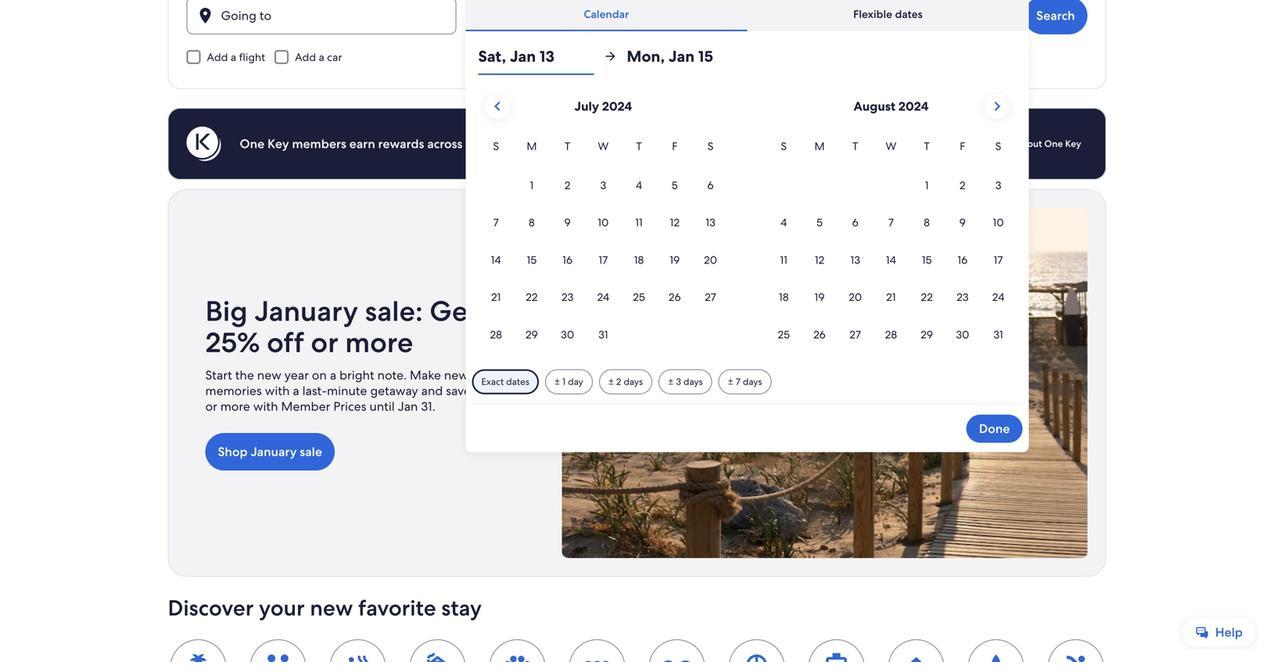 Task type: vqa. For each thing, say whether or not it's contained in the screenshot.
the leftmost In
no



Task type: describe. For each thing, give the bounding box(es) containing it.
learn
[[991, 138, 1015, 150]]

exact
[[481, 376, 504, 388]]

1 horizontal spatial 25%
[[474, 383, 498, 399]]

on
[[312, 367, 327, 384]]

your
[[259, 594, 305, 623]]

31 inside july 2024 element
[[598, 328, 608, 342]]

search
[[1037, 7, 1075, 24]]

15 inside july 2024 element
[[527, 253, 537, 267]]

± for ± 2 days
[[608, 376, 614, 388]]

1 vertical spatial more
[[220, 399, 250, 415]]

sale
[[300, 444, 322, 460]]

f for july 2024
[[672, 139, 678, 153]]

17 for second 17 button from right
[[599, 253, 608, 267]]

previous month image
[[488, 97, 507, 116]]

0 horizontal spatial 25 button
[[621, 279, 657, 315]]

1 vertical spatial 25 button
[[766, 317, 802, 353]]

0 horizontal spatial 19 button
[[657, 242, 693, 278]]

1 24 button from the left
[[586, 279, 621, 315]]

1 31 button from the left
[[586, 317, 621, 353]]

13 inside button
[[540, 46, 555, 66]]

search button
[[1024, 0, 1088, 34]]

9 for 1st 9 button from right
[[960, 216, 966, 230]]

start
[[205, 367, 232, 384]]

mon,
[[627, 46, 665, 66]]

2 horizontal spatial new
[[444, 367, 468, 384]]

1 s from the left
[[493, 139, 499, 153]]

big
[[205, 293, 248, 330]]

1 horizontal spatial 13 button
[[838, 242, 873, 278]]

1 button for july 2024
[[514, 167, 550, 203]]

member
[[281, 399, 330, 415]]

0 horizontal spatial 6 button
[[693, 167, 729, 203]]

1 21 button from the left
[[478, 279, 514, 315]]

discover
[[168, 594, 254, 623]]

dates for exact dates
[[506, 376, 530, 388]]

calendar
[[584, 7, 629, 21]]

note.
[[377, 367, 407, 384]]

mon, jan 15
[[627, 46, 713, 66]]

done
[[979, 421, 1010, 437]]

calendar link
[[466, 0, 747, 31]]

9 for second 9 button from right
[[564, 216, 571, 230]]

8 inside august 2024 element
[[924, 216, 930, 230]]

16 for first 16 button
[[563, 253, 573, 267]]

1 horizontal spatial 20 button
[[838, 279, 873, 315]]

flexible dates
[[853, 7, 923, 21]]

2 16 button from the left
[[945, 242, 981, 278]]

1 9 button from the left
[[550, 205, 586, 241]]

-
[[538, 14, 543, 30]]

0 vertical spatial 20 button
[[693, 242, 729, 278]]

next month image
[[988, 97, 1007, 116]]

flexible
[[853, 7, 893, 21]]

26 inside august 2024 element
[[814, 328, 826, 342]]

2 29 button from the left
[[909, 317, 945, 353]]

august 2024
[[854, 98, 929, 115]]

10 for 1st 10 button from right
[[993, 216, 1004, 230]]

1 vertical spatial 5 button
[[802, 205, 838, 241]]

2 10 button from the left
[[981, 205, 1016, 241]]

27 for 27 button to the bottom
[[850, 328, 861, 342]]

15 inside button
[[569, 14, 581, 30]]

done button
[[967, 415, 1023, 443]]

getaway
[[370, 383, 418, 399]]

18 for the right the 18 button
[[779, 290, 789, 304]]

15 inside august 2024 element
[[922, 253, 932, 267]]

31 inside august 2024 element
[[994, 328, 1003, 342]]

1 horizontal spatial 1
[[562, 376, 566, 388]]

add a flight
[[207, 50, 265, 64]]

31.
[[421, 399, 435, 415]]

a left car
[[319, 50, 324, 64]]

exact dates
[[481, 376, 530, 388]]

26 inside july 2024 element
[[669, 290, 681, 304]]

0 horizontal spatial key
[[268, 136, 289, 152]]

0 vertical spatial and
[[589, 136, 611, 152]]

± 3 days
[[668, 376, 703, 388]]

1 horizontal spatial new
[[310, 594, 353, 623]]

prices
[[333, 399, 366, 415]]

2 14 button from the left
[[873, 242, 909, 278]]

14 inside august 2024 element
[[886, 253, 896, 267]]

stay
[[441, 594, 482, 623]]

application containing july 2024
[[478, 88, 1016, 354]]

4 for 4 button to the left
[[636, 178, 642, 192]]

members
[[292, 136, 346, 152]]

vrbo
[[614, 136, 642, 152]]

26 button inside august 2024 element
[[802, 317, 838, 353]]

2 for august 2024
[[960, 178, 966, 192]]

0 horizontal spatial new
[[257, 367, 282, 384]]

1 horizontal spatial 7
[[736, 376, 741, 388]]

1 30 button from the left
[[550, 317, 586, 353]]

m for august
[[815, 139, 825, 153]]

2 button for july 2024
[[550, 167, 586, 203]]

25 for the bottom 25 "button"
[[778, 328, 790, 342]]

27 for the left 27 button
[[705, 290, 716, 304]]

0 horizontal spatial 13 button
[[693, 205, 729, 241]]

jan inside mon, jan 15 button
[[669, 46, 695, 66]]

2 button for august 2024
[[945, 167, 981, 203]]

2 23 button from the left
[[945, 279, 981, 315]]

earn
[[349, 136, 375, 152]]

2 28 button from the left
[[873, 317, 909, 353]]

favorite
[[358, 594, 436, 623]]

1 8 button from the left
[[514, 205, 550, 241]]

2 7 button from the left
[[873, 205, 909, 241]]

discover your new favorite stay
[[168, 594, 482, 623]]

1 horizontal spatial 11 button
[[766, 242, 802, 278]]

2 31 button from the left
[[981, 317, 1016, 353]]

19 for 19 button to the bottom
[[815, 290, 825, 304]]

w for july
[[598, 139, 609, 153]]

jan left -
[[500, 14, 520, 30]]

hotels.com,
[[518, 136, 586, 152]]

0 horizontal spatial or
[[205, 399, 217, 415]]

2 17 button from the left
[[981, 242, 1016, 278]]

28 inside august 2024 element
[[885, 328, 897, 342]]

1 horizontal spatial key
[[1065, 138, 1081, 150]]

24 for 2nd the 24 button from the right
[[597, 290, 610, 304]]

jan 13 - jan 15
[[500, 14, 581, 30]]

± 7 days
[[728, 376, 762, 388]]

add a car
[[295, 50, 342, 64]]

0 vertical spatial 11 button
[[621, 205, 657, 241]]

memories
[[205, 383, 262, 399]]

save
[[446, 383, 471, 399]]

1 horizontal spatial 20
[[849, 290, 862, 304]]

3 for august 2024
[[996, 178, 1002, 192]]

1 horizontal spatial 12 button
[[802, 242, 838, 278]]

21 inside july 2024 element
[[491, 290, 501, 304]]

flight
[[239, 50, 265, 64]]

july 2024
[[575, 98, 632, 115]]

19 for 19 button to the left
[[670, 253, 680, 267]]

0 horizontal spatial one
[[240, 136, 265, 152]]

1 horizontal spatial 6 button
[[838, 205, 873, 241]]

shop january sale link
[[205, 433, 335, 471]]

2 s from the left
[[708, 139, 714, 153]]

0 horizontal spatial 5 button
[[657, 167, 693, 203]]

25 for left 25 "button"
[[633, 290, 645, 304]]

a right on
[[330, 367, 336, 384]]

across
[[427, 136, 463, 152]]

0 horizontal spatial 12 button
[[657, 205, 693, 241]]

1 horizontal spatial 4 button
[[766, 205, 802, 241]]

1 vertical spatial 19 button
[[802, 279, 838, 315]]

2024 for august 2024
[[899, 98, 929, 115]]

0 horizontal spatial 20
[[704, 253, 717, 267]]

22 for 22 button within the august 2024 element
[[921, 290, 933, 304]]

f for august 2024
[[960, 139, 966, 153]]

0 horizontal spatial 18 button
[[621, 242, 657, 278]]

2 8 button from the left
[[909, 205, 945, 241]]

1 28 button from the left
[[478, 317, 514, 353]]

12 for right 12 button
[[815, 253, 825, 267]]

august
[[854, 98, 896, 115]]

1 button for august 2024
[[909, 167, 945, 203]]

dates for flexible dates
[[895, 7, 923, 21]]

learn about one key
[[991, 138, 1081, 150]]

days for ± 7 days
[[743, 376, 762, 388]]

w for august
[[886, 139, 897, 153]]

6 inside august 2024 element
[[852, 216, 859, 230]]

8 inside july 2024 element
[[529, 216, 535, 230]]

3 button for july 2024
[[586, 167, 621, 203]]

2024 for july 2024
[[602, 98, 632, 115]]

1 vertical spatial 27 button
[[838, 317, 873, 353]]



Task type: locate. For each thing, give the bounding box(es) containing it.
and left "save" on the bottom
[[421, 383, 443, 399]]

dates right flexible
[[895, 7, 923, 21]]

3 button down learn
[[981, 167, 1016, 203]]

16
[[563, 253, 573, 267], [958, 253, 968, 267]]

30 for first 30 "button" from right
[[956, 328, 969, 342]]

± 2 days
[[608, 376, 643, 388]]

2 3 button from the left
[[981, 167, 1016, 203]]

new right the
[[257, 367, 282, 384]]

2 2024 from the left
[[899, 98, 929, 115]]

1 horizontal spatial and
[[589, 136, 611, 152]]

1 30 from the left
[[561, 328, 574, 342]]

jan right sat,
[[510, 46, 536, 66]]

1
[[530, 178, 534, 192], [925, 178, 929, 192], [562, 376, 566, 388]]

0 horizontal spatial 6
[[707, 178, 714, 192]]

24 button
[[586, 279, 621, 315], [981, 279, 1016, 315]]

2 w from the left
[[886, 139, 897, 153]]

1 17 button from the left
[[586, 242, 621, 278]]

± right ± 2 days
[[668, 376, 674, 388]]

1 horizontal spatial 19
[[815, 290, 825, 304]]

0 horizontal spatial 29 button
[[514, 317, 550, 353]]

directional image
[[603, 49, 617, 63]]

one right about
[[1045, 138, 1063, 150]]

22 button inside august 2024 element
[[909, 279, 945, 315]]

0 vertical spatial 12 button
[[657, 205, 693, 241]]

1 15 button from the left
[[514, 242, 550, 278]]

22 button
[[514, 279, 550, 315], [909, 279, 945, 315]]

2 inside july 2024 element
[[565, 178, 571, 192]]

18 inside july 2024 element
[[634, 253, 644, 267]]

1 horizontal spatial 17 button
[[981, 242, 1016, 278]]

23 inside august 2024 element
[[957, 290, 969, 304]]

25 inside july 2024 element
[[633, 290, 645, 304]]

3 inside august 2024 element
[[996, 178, 1002, 192]]

1 horizontal spatial 21
[[886, 290, 896, 304]]

25 button
[[621, 279, 657, 315], [766, 317, 802, 353]]

1 14 from the left
[[491, 253, 501, 267]]

1 horizontal spatial 3
[[676, 376, 681, 388]]

2 8 from the left
[[924, 216, 930, 230]]

2 17 from the left
[[994, 253, 1003, 267]]

12 inside july 2024 element
[[670, 216, 680, 230]]

±
[[555, 376, 560, 388], [608, 376, 614, 388], [668, 376, 674, 388], [728, 376, 734, 388]]

0 horizontal spatial 4 button
[[621, 167, 657, 203]]

0 vertical spatial 19 button
[[657, 242, 693, 278]]

21 inside august 2024 element
[[886, 290, 896, 304]]

8
[[529, 216, 535, 230], [924, 216, 930, 230]]

1 horizontal spatial 27
[[850, 328, 861, 342]]

1 7 button from the left
[[478, 205, 514, 241]]

jan inside big january sale: get 25% off or more start the new year on a bright note. make new memories with a last-minute getaway and save 25% or more with member prices until jan 31.
[[398, 399, 418, 415]]

10 inside july 2024 element
[[598, 216, 609, 230]]

10 inside august 2024 element
[[993, 216, 1004, 230]]

25% right "save" on the bottom
[[474, 383, 498, 399]]

1 horizontal spatial 28 button
[[873, 317, 909, 353]]

1 2024 from the left
[[602, 98, 632, 115]]

0 horizontal spatial 15 button
[[514, 242, 550, 278]]

days for ± 2 days
[[624, 376, 643, 388]]

1 vertical spatial 25
[[778, 328, 790, 342]]

0 horizontal spatial dates
[[506, 376, 530, 388]]

22 inside july 2024 element
[[526, 290, 538, 304]]

11 inside july 2024 element
[[635, 216, 643, 230]]

big january sale: get 25% off or more start the new year on a bright note. make new memories with a last-minute getaway and save 25% or more with member prices until jan 31.
[[205, 293, 498, 415]]

1 31 from the left
[[598, 328, 608, 342]]

0 horizontal spatial 24
[[597, 290, 610, 304]]

last-
[[302, 383, 327, 399]]

application
[[478, 88, 1016, 354]]

11 for the topmost 11 button
[[635, 216, 643, 230]]

13
[[523, 14, 535, 30], [540, 46, 555, 66], [706, 216, 716, 230], [851, 253, 860, 267]]

t
[[565, 139, 571, 153], [636, 139, 642, 153], [853, 139, 858, 153], [924, 139, 930, 153]]

15 button inside august 2024 element
[[909, 242, 945, 278]]

new right the your
[[310, 594, 353, 623]]

5
[[672, 178, 678, 192], [817, 216, 823, 230]]

13 inside august 2024 element
[[851, 253, 860, 267]]

bright
[[339, 367, 374, 384]]

m for july
[[527, 139, 537, 153]]

2 21 button from the left
[[873, 279, 909, 315]]

± right ± 3 days
[[728, 376, 734, 388]]

1 vertical spatial 27
[[850, 328, 861, 342]]

9
[[564, 216, 571, 230], [960, 216, 966, 230]]

0 vertical spatial 5 button
[[657, 167, 693, 203]]

0 horizontal spatial 31
[[598, 328, 608, 342]]

2 9 button from the left
[[945, 205, 981, 241]]

17 for 2nd 17 button
[[994, 253, 1003, 267]]

and left vrbo
[[589, 136, 611, 152]]

± right day
[[608, 376, 614, 388]]

1 inside august 2024 element
[[925, 178, 929, 192]]

1 vertical spatial 13 button
[[838, 242, 873, 278]]

2 m from the left
[[815, 139, 825, 153]]

more up note.
[[345, 324, 413, 361]]

with right the
[[265, 383, 290, 399]]

1 vertical spatial 20
[[849, 290, 862, 304]]

2
[[565, 178, 571, 192], [960, 178, 966, 192], [616, 376, 621, 388]]

13 inside july 2024 element
[[706, 216, 716, 230]]

1 horizontal spatial 29
[[921, 328, 933, 342]]

f inside august 2024 element
[[960, 139, 966, 153]]

2 31 from the left
[[994, 328, 1003, 342]]

30
[[561, 328, 574, 342], [956, 328, 969, 342]]

0 horizontal spatial 12
[[670, 216, 680, 230]]

january
[[254, 293, 358, 330], [251, 444, 297, 460]]

26 button
[[657, 279, 693, 315], [802, 317, 838, 353]]

± left day
[[555, 376, 560, 388]]

1 inside july 2024 element
[[530, 178, 534, 192]]

3 button for august 2024
[[981, 167, 1016, 203]]

2 30 button from the left
[[945, 317, 981, 353]]

27 button
[[693, 279, 729, 315], [838, 317, 873, 353]]

2 24 button from the left
[[981, 279, 1016, 315]]

the
[[235, 367, 254, 384]]

15 button inside july 2024 element
[[514, 242, 550, 278]]

1 22 button from the left
[[514, 279, 550, 315]]

m inside august 2024 element
[[815, 139, 825, 153]]

2 28 from the left
[[885, 328, 897, 342]]

w down august 2024
[[886, 139, 897, 153]]

add for add a flight
[[207, 50, 228, 64]]

3 ± from the left
[[668, 376, 674, 388]]

days left ± 3 days
[[624, 376, 643, 388]]

january for shop
[[251, 444, 297, 460]]

until
[[370, 399, 395, 415]]

1 vertical spatial 6
[[852, 216, 859, 230]]

9 button
[[550, 205, 586, 241], [945, 205, 981, 241]]

car
[[327, 50, 342, 64]]

1 m from the left
[[527, 139, 537, 153]]

1 horizontal spatial w
[[886, 139, 897, 153]]

1 horizontal spatial 2
[[616, 376, 621, 388]]

18 for the left the 18 button
[[634, 253, 644, 267]]

2024 right august
[[899, 98, 929, 115]]

0 horizontal spatial 27 button
[[693, 279, 729, 315]]

26
[[669, 290, 681, 304], [814, 328, 826, 342]]

0 vertical spatial 4
[[636, 178, 642, 192]]

2 for july 2024
[[565, 178, 571, 192]]

25
[[633, 290, 645, 304], [778, 328, 790, 342]]

2 horizontal spatial 2
[[960, 178, 966, 192]]

2 2 button from the left
[[945, 167, 981, 203]]

add left flight
[[207, 50, 228, 64]]

more
[[345, 324, 413, 361], [220, 399, 250, 415]]

1 horizontal spatial 7 button
[[873, 205, 909, 241]]

16 inside august 2024 element
[[958, 253, 968, 267]]

january left the sale
[[251, 444, 297, 460]]

f right vrbo
[[672, 139, 678, 153]]

2024
[[602, 98, 632, 115], [899, 98, 929, 115]]

0 horizontal spatial 23 button
[[550, 279, 586, 315]]

11 inside august 2024 element
[[780, 253, 788, 267]]

5 button
[[657, 167, 693, 203], [802, 205, 838, 241]]

rewards
[[378, 136, 424, 152]]

0 horizontal spatial 30 button
[[550, 317, 586, 353]]

add
[[207, 50, 228, 64], [295, 50, 316, 64]]

1 horizontal spatial 14
[[886, 253, 896, 267]]

add left car
[[295, 50, 316, 64]]

1 horizontal spatial 5 button
[[802, 205, 838, 241]]

26 button inside july 2024 element
[[657, 279, 693, 315]]

january up year
[[254, 293, 358, 330]]

1 horizontal spatial 25
[[778, 328, 790, 342]]

dates
[[895, 7, 923, 21], [506, 376, 530, 388]]

17 inside july 2024 element
[[599, 253, 608, 267]]

1 1 button from the left
[[514, 167, 550, 203]]

± 1 day
[[555, 376, 583, 388]]

1 horizontal spatial 11
[[780, 253, 788, 267]]

w inside july 2024 element
[[598, 139, 609, 153]]

5 for left 5 button
[[672, 178, 678, 192]]

one
[[240, 136, 265, 152], [1045, 138, 1063, 150]]

one key members earn rewards across expedia, hotels.com, and vrbo
[[240, 136, 642, 152]]

1 horizontal spatial one
[[1045, 138, 1063, 150]]

1 vertical spatial 20 button
[[838, 279, 873, 315]]

1 vertical spatial 12 button
[[802, 242, 838, 278]]

17 inside august 2024 element
[[994, 253, 1003, 267]]

1 17 from the left
[[599, 253, 608, 267]]

days left ± 7 days
[[684, 376, 703, 388]]

6 button
[[693, 167, 729, 203], [838, 205, 873, 241]]

0 vertical spatial 25%
[[205, 324, 260, 361]]

1 vertical spatial 4 button
[[766, 205, 802, 241]]

jan left 31.
[[398, 399, 418, 415]]

10
[[598, 216, 609, 230], [993, 216, 1004, 230]]

0 horizontal spatial m
[[527, 139, 537, 153]]

new right make
[[444, 367, 468, 384]]

0 horizontal spatial 3 button
[[586, 167, 621, 203]]

0 horizontal spatial 22
[[526, 290, 538, 304]]

w
[[598, 139, 609, 153], [886, 139, 897, 153]]

jan
[[500, 14, 520, 30], [546, 14, 566, 30], [510, 46, 536, 66], [669, 46, 695, 66], [398, 399, 418, 415]]

shop
[[218, 444, 248, 460]]

28 inside july 2024 element
[[490, 328, 502, 342]]

15
[[569, 14, 581, 30], [698, 46, 713, 66], [527, 253, 537, 267], [922, 253, 932, 267]]

15 button
[[514, 242, 550, 278], [909, 242, 945, 278]]

m inside july 2024 element
[[527, 139, 537, 153]]

3 s from the left
[[781, 139, 787, 153]]

jan right mon, on the top
[[669, 46, 695, 66]]

3 button down vrbo
[[586, 167, 621, 203]]

0 vertical spatial january
[[254, 293, 358, 330]]

1 vertical spatial 26
[[814, 328, 826, 342]]

11 for rightmost 11 button
[[780, 253, 788, 267]]

11
[[635, 216, 643, 230], [780, 253, 788, 267]]

or down start
[[205, 399, 217, 415]]

27 inside july 2024 element
[[705, 290, 716, 304]]

1 horizontal spatial more
[[345, 324, 413, 361]]

24 for first the 24 button from the right
[[992, 290, 1005, 304]]

4 button
[[621, 167, 657, 203], [766, 205, 802, 241]]

key right about
[[1065, 138, 1081, 150]]

0 horizontal spatial 14 button
[[478, 242, 514, 278]]

28 button
[[478, 317, 514, 353], [873, 317, 909, 353]]

1 horizontal spatial 4
[[781, 216, 787, 230]]

3 button
[[586, 167, 621, 203], [981, 167, 1016, 203]]

0 horizontal spatial 14
[[491, 253, 501, 267]]

9 inside july 2024 element
[[564, 216, 571, 230]]

30 for 2nd 30 "button" from the right
[[561, 328, 574, 342]]

1 vertical spatial 4
[[781, 216, 787, 230]]

2 horizontal spatial 3
[[996, 178, 1002, 192]]

19 inside july 2024 element
[[670, 253, 680, 267]]

7 inside july 2024 element
[[493, 216, 499, 230]]

30 inside july 2024 element
[[561, 328, 574, 342]]

f inside july 2024 element
[[672, 139, 678, 153]]

jan inside sat, jan 13 button
[[510, 46, 536, 66]]

3 days from the left
[[743, 376, 762, 388]]

1 vertical spatial 18 button
[[766, 279, 802, 315]]

1 horizontal spatial f
[[960, 139, 966, 153]]

20
[[704, 253, 717, 267], [849, 290, 862, 304]]

16 for 2nd 16 button from left
[[958, 253, 968, 267]]

3 t from the left
[[853, 139, 858, 153]]

year
[[285, 367, 309, 384]]

1 horizontal spatial 21 button
[[873, 279, 909, 315]]

1 horizontal spatial 5
[[817, 216, 823, 230]]

2 add from the left
[[295, 50, 316, 64]]

29
[[526, 328, 538, 342], [921, 328, 933, 342]]

10 button
[[586, 205, 621, 241], [981, 205, 1016, 241]]

0 horizontal spatial 28
[[490, 328, 502, 342]]

22 button inside july 2024 element
[[514, 279, 550, 315]]

or
[[311, 324, 338, 361], [205, 399, 217, 415]]

1 vertical spatial january
[[251, 444, 297, 460]]

0 vertical spatial 5
[[672, 178, 678, 192]]

1 23 button from the left
[[550, 279, 586, 315]]

0 horizontal spatial 20 button
[[693, 242, 729, 278]]

10 for 2nd 10 button from the right
[[598, 216, 609, 230]]

minute
[[327, 383, 367, 399]]

1 22 from the left
[[526, 290, 538, 304]]

2024 right july
[[602, 98, 632, 115]]

27 inside august 2024 element
[[850, 328, 861, 342]]

5 inside august 2024 element
[[817, 216, 823, 230]]

january inside "link"
[[251, 444, 297, 460]]

add for add a car
[[295, 50, 316, 64]]

0 horizontal spatial 26
[[669, 290, 681, 304]]

a left flight
[[231, 50, 236, 64]]

1 10 from the left
[[598, 216, 609, 230]]

1 3 button from the left
[[586, 167, 621, 203]]

0 vertical spatial 18
[[634, 253, 644, 267]]

6
[[707, 178, 714, 192], [852, 216, 859, 230]]

2 24 from the left
[[992, 290, 1005, 304]]

28
[[490, 328, 502, 342], [885, 328, 897, 342]]

0 horizontal spatial 11
[[635, 216, 643, 230]]

1 29 button from the left
[[514, 317, 550, 353]]

one left 'members'
[[240, 136, 265, 152]]

1 21 from the left
[[491, 290, 501, 304]]

1 button inside august 2024 element
[[909, 167, 945, 203]]

2 23 from the left
[[957, 290, 969, 304]]

1 ± from the left
[[555, 376, 560, 388]]

july
[[575, 98, 599, 115]]

1 button inside july 2024 element
[[514, 167, 550, 203]]

7 inside august 2024 element
[[888, 216, 894, 230]]

3 inside july 2024 element
[[600, 178, 606, 192]]

1 vertical spatial and
[[421, 383, 443, 399]]

1 horizontal spatial 14 button
[[873, 242, 909, 278]]

15 inside button
[[698, 46, 713, 66]]

14
[[491, 253, 501, 267], [886, 253, 896, 267]]

± for ± 7 days
[[728, 376, 734, 388]]

1 2 button from the left
[[550, 167, 586, 203]]

2 29 from the left
[[921, 328, 933, 342]]

12 inside august 2024 element
[[815, 253, 825, 267]]

1 horizontal spatial 2024
[[899, 98, 929, 115]]

4 for 4 button to the right
[[781, 216, 787, 230]]

30 button
[[550, 317, 586, 353], [945, 317, 981, 353]]

1 days from the left
[[624, 376, 643, 388]]

1 horizontal spatial 19 button
[[802, 279, 838, 315]]

w inside august 2024 element
[[886, 139, 897, 153]]

mon, jan 15 button
[[627, 38, 743, 75]]

1 horizontal spatial add
[[295, 50, 316, 64]]

0 horizontal spatial 8 button
[[514, 205, 550, 241]]

1 vertical spatial 19
[[815, 290, 825, 304]]

29 inside august 2024 element
[[921, 328, 933, 342]]

july 2024 element
[[478, 138, 729, 354]]

0 horizontal spatial more
[[220, 399, 250, 415]]

0 horizontal spatial f
[[672, 139, 678, 153]]

1 9 from the left
[[564, 216, 571, 230]]

3 for july 2024
[[600, 178, 606, 192]]

learn about one key link
[[984, 131, 1088, 156]]

5 inside july 2024 element
[[672, 178, 678, 192]]

14 inside july 2024 element
[[491, 253, 501, 267]]

sat,
[[478, 46, 506, 66]]

or up on
[[311, 324, 338, 361]]

0 vertical spatial or
[[311, 324, 338, 361]]

sale:
[[365, 293, 423, 330]]

18 inside august 2024 element
[[779, 290, 789, 304]]

29 inside july 2024 element
[[526, 328, 538, 342]]

2 horizontal spatial days
[[743, 376, 762, 388]]

1 16 from the left
[[563, 253, 573, 267]]

key left 'members'
[[268, 136, 289, 152]]

2 ± from the left
[[608, 376, 614, 388]]

w left vrbo
[[598, 139, 609, 153]]

2 inside august 2024 element
[[960, 178, 966, 192]]

2 days from the left
[[684, 376, 703, 388]]

1 f from the left
[[672, 139, 678, 153]]

1 23 from the left
[[562, 290, 574, 304]]

1 for july 2024
[[530, 178, 534, 192]]

0 horizontal spatial 22 button
[[514, 279, 550, 315]]

2 22 button from the left
[[909, 279, 945, 315]]

day
[[568, 376, 583, 388]]

16 button
[[550, 242, 586, 278], [945, 242, 981, 278]]

12 for left 12 button
[[670, 216, 680, 230]]

0 vertical spatial 6 button
[[693, 167, 729, 203]]

4 s from the left
[[996, 139, 1002, 153]]

25%
[[205, 324, 260, 361], [474, 383, 498, 399]]

get
[[430, 293, 478, 330]]

2 21 from the left
[[886, 290, 896, 304]]

5 for bottommost 5 button
[[817, 216, 823, 230]]

1 w from the left
[[598, 139, 609, 153]]

1 29 from the left
[[526, 328, 538, 342]]

1 28 from the left
[[490, 328, 502, 342]]

1 add from the left
[[207, 50, 228, 64]]

1 16 button from the left
[[550, 242, 586, 278]]

1 vertical spatial or
[[205, 399, 217, 415]]

more down the
[[220, 399, 250, 415]]

0 vertical spatial 13 button
[[693, 205, 729, 241]]

2 16 from the left
[[958, 253, 968, 267]]

3
[[600, 178, 606, 192], [996, 178, 1002, 192], [676, 376, 681, 388]]

a left last- on the left bottom of the page
[[293, 383, 299, 399]]

january for big
[[254, 293, 358, 330]]

off
[[267, 324, 304, 361]]

0 horizontal spatial 2
[[565, 178, 571, 192]]

dates right exact
[[506, 376, 530, 388]]

0 vertical spatial 26 button
[[657, 279, 693, 315]]

29 for 1st 29 button from the left
[[526, 328, 538, 342]]

days right ± 3 days
[[743, 376, 762, 388]]

21
[[491, 290, 501, 304], [886, 290, 896, 304]]

0 horizontal spatial 18
[[634, 253, 644, 267]]

11 button
[[621, 205, 657, 241], [766, 242, 802, 278]]

m
[[527, 139, 537, 153], [815, 139, 825, 153]]

29 for second 29 button
[[921, 328, 933, 342]]

0 vertical spatial 19
[[670, 253, 680, 267]]

23 inside july 2024 element
[[562, 290, 574, 304]]

jan 13 - jan 15 button
[[466, 0, 735, 34]]

19 inside august 2024 element
[[815, 290, 825, 304]]

0 horizontal spatial 7
[[493, 216, 499, 230]]

25% up the
[[205, 324, 260, 361]]

make
[[410, 367, 441, 384]]

1 vertical spatial dates
[[506, 376, 530, 388]]

with down the
[[253, 399, 278, 415]]

9 inside august 2024 element
[[960, 216, 966, 230]]

2 t from the left
[[636, 139, 642, 153]]

january inside big january sale: get 25% off or more start the new year on a bright note. make new memories with a last-minute getaway and save 25% or more with member prices until jan 31.
[[254, 293, 358, 330]]

sat, jan 13 button
[[478, 38, 594, 75]]

16 inside july 2024 element
[[563, 253, 573, 267]]

jan right -
[[546, 14, 566, 30]]

22 for 22 button inside july 2024 element
[[526, 290, 538, 304]]

0 horizontal spatial 10 button
[[586, 205, 621, 241]]

2 horizontal spatial 7
[[888, 216, 894, 230]]

2 14 from the left
[[886, 253, 896, 267]]

august 2024 element
[[766, 138, 1016, 354]]

a
[[231, 50, 236, 64], [319, 50, 324, 64], [330, 367, 336, 384], [293, 383, 299, 399]]

1 button
[[514, 167, 550, 203], [909, 167, 945, 203]]

tab list containing calendar
[[466, 0, 1029, 31]]

0 horizontal spatial 11 button
[[621, 205, 657, 241]]

2 30 from the left
[[956, 328, 969, 342]]

0 horizontal spatial 1 button
[[514, 167, 550, 203]]

days for ± 3 days
[[684, 376, 703, 388]]

2 f from the left
[[960, 139, 966, 153]]

1 horizontal spatial 27 button
[[838, 317, 873, 353]]

6 inside july 2024 element
[[707, 178, 714, 192]]

1 for august 2024
[[925, 178, 929, 192]]

30 inside august 2024 element
[[956, 328, 969, 342]]

1 t from the left
[[565, 139, 571, 153]]

flexible dates link
[[747, 0, 1029, 31]]

0 horizontal spatial add
[[207, 50, 228, 64]]

tab list
[[466, 0, 1029, 31]]

1 horizontal spatial 23
[[957, 290, 969, 304]]

2 10 from the left
[[993, 216, 1004, 230]]

1 8 from the left
[[529, 216, 535, 230]]

and inside big january sale: get 25% off or more start the new year on a bright note. make new memories with a last-minute getaway and save 25% or more with member prices until jan 31.
[[421, 383, 443, 399]]

1 24 from the left
[[597, 290, 610, 304]]

sat, jan 13
[[478, 46, 555, 66]]

± for ± 3 days
[[668, 376, 674, 388]]

1 vertical spatial 11 button
[[766, 242, 802, 278]]

1 14 button from the left
[[478, 242, 514, 278]]

25 inside august 2024 element
[[778, 328, 790, 342]]

4 t from the left
[[924, 139, 930, 153]]

2 22 from the left
[[921, 290, 933, 304]]

23
[[562, 290, 574, 304], [957, 290, 969, 304]]

0 vertical spatial dates
[[895, 7, 923, 21]]

1 10 button from the left
[[586, 205, 621, 241]]

4 ± from the left
[[728, 376, 734, 388]]

2 9 from the left
[[960, 216, 966, 230]]

2 1 button from the left
[[909, 167, 945, 203]]

expedia,
[[466, 136, 515, 152]]

shop january sale
[[218, 444, 322, 460]]

f left learn
[[960, 139, 966, 153]]

2 15 button from the left
[[909, 242, 945, 278]]

1 horizontal spatial 18 button
[[766, 279, 802, 315]]

0 vertical spatial more
[[345, 324, 413, 361]]

17
[[599, 253, 608, 267], [994, 253, 1003, 267]]

22 inside august 2024 element
[[921, 290, 933, 304]]

about
[[1017, 138, 1042, 150]]

± for ± 1 day
[[555, 376, 560, 388]]



